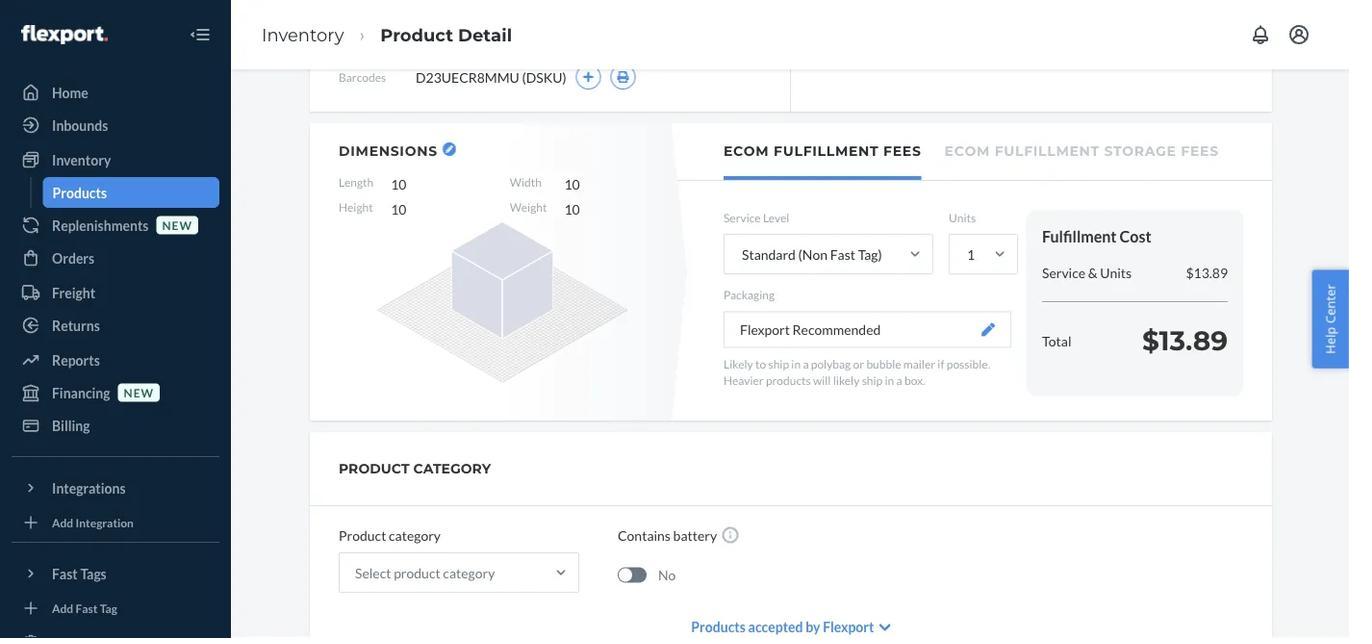 Task type: locate. For each thing, give the bounding box(es) containing it.
fast left tag at the bottom
[[76, 601, 98, 615]]

2 fees from the left
[[1181, 143, 1219, 159]]

0 vertical spatial ship
[[768, 356, 789, 370]]

in down bubble
[[885, 373, 894, 387]]

integrations
[[52, 480, 126, 496]]

0 horizontal spatial inventory link
[[12, 144, 219, 175]]

packaging
[[724, 288, 775, 302]]

0 vertical spatial service
[[724, 211, 761, 225]]

2 add from the top
[[52, 601, 73, 615]]

10 right weight
[[564, 201, 580, 217]]

1 vertical spatial service
[[1042, 264, 1086, 280]]

products left accepted
[[691, 618, 746, 635]]

d23uecr8mmu
[[416, 69, 519, 85]]

0 horizontal spatial fees
[[883, 143, 921, 159]]

0 vertical spatial products
[[52, 184, 107, 201]]

products
[[52, 184, 107, 201], [691, 618, 746, 635]]

fees
[[883, 143, 921, 159], [1181, 143, 1219, 159]]

$13.89
[[1186, 264, 1228, 280], [1142, 324, 1228, 357]]

new down 'reports' link
[[124, 385, 154, 399]]

10 down dimensions
[[391, 176, 407, 192]]

0 vertical spatial add
[[52, 515, 73, 529]]

chevron down image
[[879, 621, 891, 634]]

product category
[[339, 527, 441, 543]]

category right the product
[[443, 564, 495, 581]]

units up 1
[[949, 211, 976, 225]]

contains battery
[[618, 527, 717, 543]]

0 vertical spatial new
[[162, 218, 192, 232]]

billing link
[[12, 410, 219, 441]]

freight link
[[12, 277, 219, 308]]

fast left tag)
[[830, 246, 855, 262]]

new for replenishments
[[162, 218, 192, 232]]

ecom fulfillment fees tab
[[724, 123, 921, 180]]

in up products
[[791, 356, 801, 370]]

product category
[[339, 460, 491, 477]]

1 horizontal spatial ecom
[[945, 143, 990, 159]]

units
[[949, 211, 976, 225], [1100, 264, 1132, 280]]

print image
[[617, 71, 630, 83]]

fulfillment for storage
[[995, 143, 1100, 159]]

add for add fast tag
[[52, 601, 73, 615]]

0 horizontal spatial new
[[124, 385, 154, 399]]

0 vertical spatial fast
[[830, 246, 855, 262]]

products for products
[[52, 184, 107, 201]]

0 horizontal spatial a
[[803, 356, 809, 370]]

fast left tags
[[52, 565, 78, 582]]

2 ecom from the left
[[945, 143, 990, 159]]

&
[[1088, 264, 1098, 280]]

units right &
[[1100, 264, 1132, 280]]

ecom fulfillment storage fees
[[945, 143, 1219, 159]]

1 horizontal spatial products
[[691, 618, 746, 635]]

tag)
[[858, 246, 882, 262]]

0 horizontal spatial service
[[724, 211, 761, 225]]

inventory link
[[262, 24, 344, 45], [12, 144, 219, 175]]

0 horizontal spatial inventory
[[52, 152, 111, 168]]

inventory down inbounds
[[52, 152, 111, 168]]

10
[[391, 176, 407, 192], [564, 176, 580, 192], [391, 201, 407, 217], [564, 201, 580, 217]]

1 horizontal spatial units
[[1100, 264, 1132, 280]]

1 horizontal spatial inventory link
[[262, 24, 344, 45]]

dimensions
[[339, 142, 438, 159]]

fulfillment left storage
[[995, 143, 1100, 159]]

tags
[[80, 565, 107, 582]]

1 horizontal spatial new
[[162, 218, 192, 232]]

no
[[658, 567, 676, 583]]

0 vertical spatial $13.89
[[1186, 264, 1228, 280]]

10 right width
[[564, 176, 580, 192]]

0 vertical spatial in
[[791, 356, 801, 370]]

1 vertical spatial fast
[[52, 565, 78, 582]]

new down products link
[[162, 218, 192, 232]]

category up the product
[[389, 527, 441, 543]]

d23uecr8mmu (dsku)
[[416, 69, 566, 85]]

add left integration
[[52, 515, 73, 529]]

1 horizontal spatial in
[[885, 373, 894, 387]]

inventory link up barcodes
[[262, 24, 344, 45]]

1 ecom from the left
[[724, 143, 769, 159]]

0 vertical spatial units
[[949, 211, 976, 225]]

new
[[162, 218, 192, 232], [124, 385, 154, 399]]

1 vertical spatial a
[[896, 373, 902, 387]]

ecom for ecom fulfillment fees
[[724, 143, 769, 159]]

product up d23uecr8mmu on the top
[[380, 24, 453, 45]]

add down fast tags
[[52, 601, 73, 615]]

center
[[1322, 284, 1339, 323]]

by
[[806, 618, 820, 635]]

products up replenishments
[[52, 184, 107, 201]]

1 horizontal spatial service
[[1042, 264, 1086, 280]]

flexport recommended button
[[724, 311, 1011, 348]]

if
[[938, 356, 945, 370]]

1 vertical spatial category
[[443, 564, 495, 581]]

a up products
[[803, 356, 809, 370]]

0 horizontal spatial products
[[52, 184, 107, 201]]

flexport up to
[[740, 321, 790, 338]]

tab list
[[678, 123, 1272, 181]]

ecom fulfillment fees
[[724, 143, 921, 159]]

in
[[791, 356, 801, 370], [885, 373, 894, 387]]

10 right height
[[391, 201, 407, 217]]

1 horizontal spatial ship
[[862, 373, 883, 387]]

1 vertical spatial product
[[339, 527, 386, 543]]

ecom fulfillment storage fees tab
[[945, 123, 1219, 176]]

category
[[389, 527, 441, 543], [443, 564, 495, 581]]

1 vertical spatial products
[[691, 618, 746, 635]]

fulfillment
[[774, 143, 879, 159], [995, 143, 1100, 159], [1042, 227, 1117, 245]]

breadcrumbs navigation
[[246, 7, 527, 63]]

inventory link down inbounds link
[[12, 144, 219, 175]]

standard
[[742, 246, 796, 262]]

ship down bubble
[[862, 373, 883, 387]]

1 horizontal spatial category
[[443, 564, 495, 581]]

ship
[[768, 356, 789, 370], [862, 373, 883, 387]]

0 horizontal spatial ship
[[768, 356, 789, 370]]

add inside "link"
[[52, 601, 73, 615]]

products for products accepted by flexport
[[691, 618, 746, 635]]

service left the level
[[724, 211, 761, 225]]

products
[[766, 373, 811, 387]]

fulfillment for fees
[[774, 143, 879, 159]]

service left &
[[1042, 264, 1086, 280]]

0 vertical spatial category
[[389, 527, 441, 543]]

$13.89 for service & units
[[1186, 264, 1228, 280]]

0 vertical spatial flexport
[[740, 321, 790, 338]]

product
[[380, 24, 453, 45], [339, 527, 386, 543]]

0 horizontal spatial units
[[949, 211, 976, 225]]

service for service & units
[[1042, 264, 1086, 280]]

2 vertical spatial fast
[[76, 601, 98, 615]]

pencil alt image
[[445, 145, 453, 153]]

a left box.
[[896, 373, 902, 387]]

detail
[[458, 24, 512, 45]]

0 vertical spatial inventory
[[262, 24, 344, 45]]

fast inside "link"
[[76, 601, 98, 615]]

possible.
[[947, 356, 990, 370]]

1 vertical spatial new
[[124, 385, 154, 399]]

ecom
[[724, 143, 769, 159], [945, 143, 990, 159]]

fast
[[830, 246, 855, 262], [52, 565, 78, 582], [76, 601, 98, 615]]

product up select
[[339, 527, 386, 543]]

0 horizontal spatial ecom
[[724, 143, 769, 159]]

product detail
[[380, 24, 512, 45]]

freight
[[52, 284, 95, 301]]

add
[[52, 515, 73, 529], [52, 601, 73, 615]]

service
[[724, 211, 761, 225], [1042, 264, 1086, 280]]

flexport
[[740, 321, 790, 338], [823, 618, 874, 635]]

flexport right 'by'
[[823, 618, 874, 635]]

billing
[[52, 417, 90, 434]]

product for product category
[[339, 527, 386, 543]]

0 vertical spatial product
[[380, 24, 453, 45]]

1 horizontal spatial inventory
[[262, 24, 344, 45]]

0 horizontal spatial flexport
[[740, 321, 790, 338]]

1 add from the top
[[52, 515, 73, 529]]

product
[[339, 460, 410, 477]]

a
[[803, 356, 809, 370], [896, 373, 902, 387]]

1 horizontal spatial a
[[896, 373, 902, 387]]

ship right to
[[768, 356, 789, 370]]

1 vertical spatial units
[[1100, 264, 1132, 280]]

inventory up barcodes
[[262, 24, 344, 45]]

tab list containing ecom fulfillment fees
[[678, 123, 1272, 181]]

1 horizontal spatial fees
[[1181, 143, 1219, 159]]

1 vertical spatial ship
[[862, 373, 883, 387]]

10 inside 10 height
[[564, 176, 580, 192]]

1 vertical spatial add
[[52, 601, 73, 615]]

product inside breadcrumbs navigation
[[380, 24, 453, 45]]

returns link
[[12, 310, 219, 341]]

fast tags button
[[12, 558, 219, 589]]

fulfillment up the level
[[774, 143, 879, 159]]

likely
[[724, 356, 753, 370]]

1 vertical spatial $13.89
[[1142, 324, 1228, 357]]

standard (non fast tag)
[[742, 246, 882, 262]]

replenishments
[[52, 217, 149, 233]]

1 horizontal spatial flexport
[[823, 618, 874, 635]]

flexport logo image
[[21, 25, 108, 44]]



Task type: vqa. For each thing, say whether or not it's contained in the screenshot.
supports
no



Task type: describe. For each thing, give the bounding box(es) containing it.
new for financing
[[124, 385, 154, 399]]

help
[[1322, 327, 1339, 354]]

or
[[853, 356, 864, 370]]

service for service level
[[724, 211, 761, 225]]

level
[[763, 211, 789, 225]]

inventory inside breadcrumbs navigation
[[262, 24, 344, 45]]

close navigation image
[[189, 23, 212, 46]]

products link
[[43, 177, 219, 208]]

home link
[[12, 77, 219, 108]]

$13.89 for total
[[1142, 324, 1228, 357]]

financing
[[52, 384, 110, 401]]

storage
[[1104, 143, 1177, 159]]

cost
[[1120, 227, 1152, 245]]

0 vertical spatial inventory link
[[262, 24, 344, 45]]

length
[[339, 175, 374, 189]]

1 fees from the left
[[883, 143, 921, 159]]

bubble
[[866, 356, 901, 370]]

help center
[[1322, 284, 1339, 354]]

select
[[355, 564, 391, 581]]

select product category
[[355, 564, 495, 581]]

0 horizontal spatial in
[[791, 356, 801, 370]]

category
[[413, 460, 491, 477]]

home
[[52, 84, 88, 101]]

returns
[[52, 317, 100, 333]]

total
[[1042, 332, 1072, 349]]

integration
[[76, 515, 134, 529]]

reports
[[52, 352, 100, 368]]

add for add integration
[[52, 515, 73, 529]]

open account menu image
[[1288, 23, 1311, 46]]

accepted
[[748, 618, 803, 635]]

add integration
[[52, 515, 134, 529]]

0 vertical spatial a
[[803, 356, 809, 370]]

orders
[[52, 250, 95, 266]]

(dsku)
[[522, 69, 566, 85]]

product detail link
[[380, 24, 512, 45]]

flexport inside button
[[740, 321, 790, 338]]

fast tags
[[52, 565, 107, 582]]

height
[[339, 200, 373, 214]]

integrations button
[[12, 472, 219, 503]]

width
[[510, 175, 542, 189]]

likely
[[833, 373, 860, 387]]

1
[[967, 246, 975, 262]]

0 horizontal spatial category
[[389, 527, 441, 543]]

10 height
[[339, 176, 580, 214]]

1 vertical spatial in
[[885, 373, 894, 387]]

weight
[[510, 200, 547, 214]]

1 vertical spatial inventory link
[[12, 144, 219, 175]]

flexport recommended
[[740, 321, 881, 338]]

add integration link
[[12, 511, 219, 534]]

service & units
[[1042, 264, 1132, 280]]

open notifications image
[[1249, 23, 1272, 46]]

add fast tag link
[[12, 597, 219, 620]]

plus image
[[583, 71, 595, 83]]

inbounds link
[[12, 110, 219, 140]]

mailer
[[903, 356, 935, 370]]

product
[[394, 564, 440, 581]]

service level
[[724, 211, 789, 225]]

heavier
[[724, 373, 764, 387]]

will
[[813, 373, 831, 387]]

fulfillment cost
[[1042, 227, 1152, 245]]

ecom for ecom fulfillment storage fees
[[945, 143, 990, 159]]

product for product detail
[[380, 24, 453, 45]]

battery
[[673, 527, 717, 543]]

to
[[755, 356, 766, 370]]

orders link
[[12, 243, 219, 273]]

recommended
[[793, 321, 881, 338]]

1 vertical spatial inventory
[[52, 152, 111, 168]]

(non
[[798, 246, 828, 262]]

fulfillment up service & units
[[1042, 227, 1117, 245]]

pen image
[[982, 323, 995, 336]]

polybag
[[811, 356, 851, 370]]

help center button
[[1312, 270, 1349, 368]]

barcodes
[[339, 70, 386, 84]]

reports link
[[12, 345, 219, 375]]

fast inside dropdown button
[[52, 565, 78, 582]]

likely to ship in a polybag or bubble mailer if possible. heavier products will likely ship in a box.
[[724, 356, 990, 387]]

products accepted by flexport
[[691, 618, 874, 635]]

1 vertical spatial flexport
[[823, 618, 874, 635]]

contains
[[618, 527, 671, 543]]

tag
[[100, 601, 117, 615]]

add fast tag
[[52, 601, 117, 615]]

inbounds
[[52, 117, 108, 133]]

box.
[[905, 373, 925, 387]]



